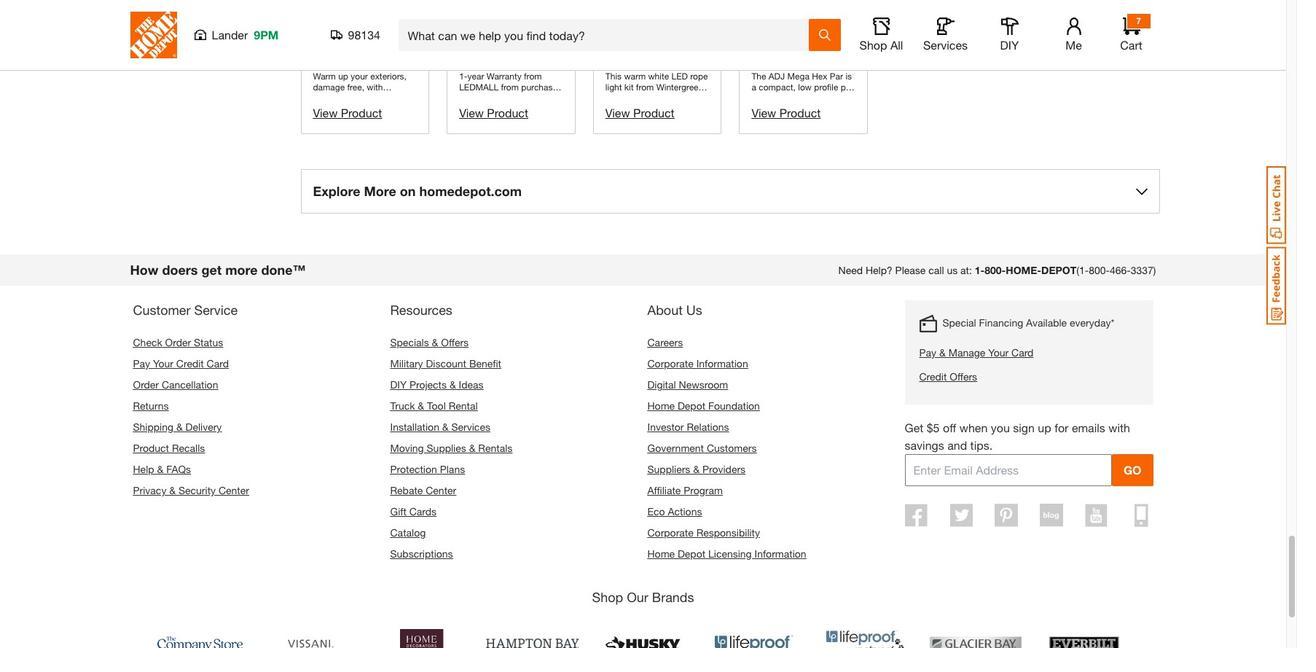 Task type: locate. For each thing, give the bounding box(es) containing it.
services down rental
[[452, 421, 491, 433]]

7 down star
[[501, 59, 508, 73]]

home for home depot licensing information
[[648, 548, 675, 560]]

view product link down white
[[459, 106, 529, 120]]

effects
[[459, 59, 498, 73]]

help
[[133, 463, 154, 475]]

view for 150 ft. 1800-light warm white christmas led rope light kit
[[606, 106, 630, 120]]

order up returns
[[133, 379, 159, 391]]

returns
[[133, 400, 169, 412]]

newsroom
[[679, 379, 728, 391]]

emails
[[1072, 421, 1106, 435]]

2 horizontal spatial 7
[[1137, 15, 1141, 26]]

information
[[697, 357, 748, 370], [755, 548, 807, 560]]

0 vertical spatial order
[[165, 336, 191, 349]]

view product down pack) on the right top of page
[[752, 106, 821, 120]]

1 horizontal spatial christmas
[[606, 45, 663, 58]]

view product down the strips
[[313, 106, 382, 120]]

shop all
[[860, 38, 904, 52]]

2 center from the left
[[426, 484, 457, 497]]

offers up discount
[[441, 336, 469, 349]]

2 view from the left
[[606, 106, 630, 120]]

1 horizontal spatial shop
[[860, 38, 888, 52]]

pack)
[[752, 88, 783, 102]]

shop inside button
[[860, 38, 888, 52]]

7 inside "cart 7"
[[1137, 15, 1141, 26]]

0 horizontal spatial 800-
[[985, 264, 1006, 276]]

go
[[1124, 463, 1142, 477]]

center right security
[[219, 484, 249, 497]]

led
[[818, 30, 841, 44], [666, 45, 689, 58]]

& up recalls
[[176, 421, 183, 433]]

1 horizontal spatial pay
[[920, 346, 937, 359]]

1 corporate from the top
[[648, 357, 694, 370]]

0 vertical spatial color
[[469, 15, 500, 29]]

need help? please call us at: 1-800-home-depot (1-800-466-3337)
[[839, 264, 1157, 276]]

& left manage
[[940, 346, 946, 359]]

effect-
[[786, 59, 823, 73]]

rope down warm
[[606, 59, 635, 73]]

product for kit
[[634, 106, 675, 120]]

0 horizontal spatial services
[[452, 421, 491, 433]]

0 vertical spatial home
[[648, 400, 675, 412]]

delivery
[[186, 421, 222, 433]]

credit down pay & manage your card
[[920, 371, 947, 383]]

0 horizontal spatial offers
[[441, 336, 469, 349]]

0 vertical spatial depot
[[678, 400, 706, 412]]

corporate information
[[648, 357, 748, 370]]

special
[[943, 317, 977, 329]]

0 vertical spatial and
[[344, 74, 365, 88]]

your down financing
[[989, 346, 1009, 359]]

corporate
[[648, 357, 694, 370], [648, 527, 694, 539]]

eco
[[648, 505, 665, 518]]

services inside button
[[924, 38, 968, 52]]

1 horizontal spatial diy
[[1001, 38, 1019, 52]]

rope
[[362, 15, 392, 29], [606, 59, 635, 73]]

0 horizontal spatial order
[[133, 379, 159, 391]]

rentals
[[478, 442, 513, 454]]

gift cards link
[[390, 505, 437, 518]]

0 vertical spatial diy
[[1001, 38, 1019, 52]]

2 800- from the left
[[1089, 264, 1110, 276]]

home depot on facebook image
[[906, 504, 928, 527]]

resources
[[390, 302, 453, 318]]

profile
[[779, 30, 815, 44]]

view product link down pack) on the right top of page
[[752, 106, 821, 120]]

card up credit offers link
[[1012, 346, 1034, 359]]

help?
[[866, 264, 893, 276]]

affiliate program link
[[648, 484, 723, 497]]

2 home from the top
[[648, 548, 675, 560]]

tips.
[[971, 438, 993, 452]]

par
[[811, 15, 830, 29]]

7 color lights- full spectrum motion star effects 7 color white laser christmas lights link
[[459, 0, 563, 102]]

1 vertical spatial color
[[511, 59, 542, 73]]

view product down white
[[459, 106, 529, 120]]

information right licensing
[[755, 548, 807, 560]]

credit offers link
[[920, 369, 1115, 384]]

corporate responsibility link
[[648, 527, 760, 539]]

christmas down warm
[[606, 45, 663, 58]]

providers
[[703, 463, 746, 475]]

order up pay your credit card link
[[165, 336, 191, 349]]

0 horizontal spatial pay
[[133, 357, 150, 370]]

1 vertical spatial corporate
[[648, 527, 694, 539]]

& right "help" on the bottom of the page
[[157, 463, 163, 475]]

christmas down white
[[459, 88, 516, 102]]

center down plans
[[426, 484, 457, 497]]

0 horizontal spatial diy
[[390, 379, 407, 391]]

view product for and
[[313, 106, 382, 120]]

shop all button
[[858, 17, 905, 52]]

benefit
[[469, 357, 502, 370]]

low
[[752, 30, 775, 44]]

0 vertical spatial services
[[924, 38, 968, 52]]

gift
[[390, 505, 407, 518]]

available
[[1026, 317, 1067, 329]]

1 horizontal spatial rope
[[606, 59, 635, 73]]

diy inside button
[[1001, 38, 1019, 52]]

2 horizontal spatial color
[[784, 74, 815, 88]]

& down government customers link
[[693, 463, 700, 475]]

& left tool
[[418, 400, 424, 412]]

& down faqs
[[169, 484, 176, 497]]

light
[[674, 15, 702, 29], [313, 30, 341, 44], [638, 59, 666, 73], [823, 59, 851, 73]]

0 horizontal spatial led
[[666, 45, 689, 58]]

credit up cancellation
[[176, 357, 204, 370]]

product down kit
[[634, 106, 675, 120]]

0 horizontal spatial center
[[219, 484, 249, 497]]

home for home depot foundation
[[648, 400, 675, 412]]

check
[[133, 336, 162, 349]]

1 vertical spatial information
[[755, 548, 807, 560]]

information up newsroom
[[697, 357, 748, 370]]

card
[[1012, 346, 1034, 359], [207, 357, 229, 370]]

light inside mega hex par low profile led rgbaw plus can wash effect-light mulit-color (2- pack)
[[823, 59, 851, 73]]

shop for shop all
[[860, 38, 888, 52]]

2 vertical spatial color
[[784, 74, 815, 88]]

view
[[313, 106, 338, 120], [606, 106, 630, 120], [459, 106, 484, 120], [752, 106, 777, 120]]

need
[[839, 264, 863, 276]]

product down 16
[[341, 106, 382, 120]]

7 up the full
[[459, 15, 466, 29]]

view product link down the strips
[[313, 106, 382, 120]]

mega hex par low profile led rgbaw plus can wash effect-light mulit-color (2- pack) link
[[752, 0, 856, 102]]

0 vertical spatial christmas
[[606, 45, 663, 58]]

800- right the depot at the top right of the page
[[1089, 264, 1110, 276]]

1 vertical spatial diy
[[390, 379, 407, 391]]

2 corporate from the top
[[648, 527, 694, 539]]

shop for shop our brands
[[592, 589, 623, 605]]

eco actions
[[648, 505, 702, 518]]

subscriptions
[[390, 548, 453, 560]]

card down status
[[207, 357, 229, 370]]

product down pack) on the right top of page
[[780, 106, 821, 120]]

7
[[1137, 15, 1141, 26], [459, 15, 466, 29], [501, 59, 508, 73]]

1 horizontal spatial services
[[924, 38, 968, 52]]

1 horizontal spatial credit
[[920, 371, 947, 383]]

home down the digital at the bottom
[[648, 400, 675, 412]]

customer service
[[133, 302, 238, 318]]

800-
[[985, 264, 1006, 276], [1089, 264, 1110, 276]]

3 view from the left
[[459, 106, 484, 120]]

about
[[648, 302, 683, 318]]

0 horizontal spatial credit
[[176, 357, 204, 370]]

3 view product from the left
[[459, 106, 529, 120]]

actions
[[668, 505, 702, 518]]

0 horizontal spatial rope
[[362, 15, 392, 29]]

star
[[501, 45, 524, 59]]

home down "eco"
[[648, 548, 675, 560]]

product for white
[[487, 106, 529, 120]]

rope up clips,
[[362, 15, 392, 29]]

privacy & security center link
[[133, 484, 249, 497]]

you
[[991, 421, 1010, 435]]

light down outdoor
[[313, 30, 341, 44]]

0 horizontal spatial and
[[344, 74, 365, 88]]

0 horizontal spatial information
[[697, 357, 748, 370]]

color down effect-
[[784, 74, 815, 88]]

with
[[1109, 421, 1131, 435]]

0 vertical spatial shop
[[860, 38, 888, 52]]

light up kit
[[674, 15, 702, 29]]

check order status
[[133, 336, 223, 349]]

investor relations
[[648, 421, 729, 433]]

rental
[[449, 400, 478, 412]]

financing
[[979, 317, 1024, 329]]

& up supplies
[[442, 421, 449, 433]]

diy up truck
[[390, 379, 407, 391]]

0 vertical spatial rope
[[362, 15, 392, 29]]

1 horizontal spatial information
[[755, 548, 807, 560]]

mulit-
[[752, 74, 784, 88]]

0 vertical spatial credit
[[176, 357, 204, 370]]

pay your credit card link
[[133, 357, 229, 370]]

1 horizontal spatial your
[[989, 346, 1009, 359]]

1 vertical spatial christmas
[[459, 88, 516, 102]]

1 vertical spatial rope
[[606, 59, 635, 73]]

2 view product from the left
[[606, 106, 675, 120]]

& for privacy & security center
[[169, 484, 176, 497]]

corporate down careers on the bottom of the page
[[648, 357, 694, 370]]

& for pay & manage your card
[[940, 346, 946, 359]]

(1-
[[1077, 264, 1089, 276]]

home depot mobile apps image
[[1135, 504, 1149, 527]]

3337)
[[1131, 264, 1157, 276]]

3 view product link from the left
[[459, 106, 529, 120]]

1 view product from the left
[[313, 106, 382, 120]]

everbilt image
[[1040, 623, 1133, 648]]

& for truck & tool rental
[[418, 400, 424, 412]]

1 800- from the left
[[985, 264, 1006, 276]]

1 view product link from the left
[[313, 106, 382, 120]]

done™
[[261, 262, 306, 278]]

800- right at:
[[985, 264, 1006, 276]]

&
[[432, 336, 438, 349], [940, 346, 946, 359], [450, 379, 456, 391], [418, 400, 424, 412], [176, 421, 183, 433], [442, 421, 449, 433], [469, 442, 476, 454], [157, 463, 163, 475], [693, 463, 700, 475], [169, 484, 176, 497]]

1 depot from the top
[[678, 400, 706, 412]]

1 vertical spatial order
[[133, 379, 159, 391]]

home depot on twitter image
[[950, 504, 973, 527]]

0 vertical spatial corporate
[[648, 357, 694, 370]]

1 vertical spatial depot
[[678, 548, 706, 560]]

shop left all
[[860, 38, 888, 52]]

7 up cart
[[1137, 15, 1141, 26]]

lander 9pm
[[212, 28, 279, 42]]

depot up investor relations
[[678, 400, 706, 412]]

home depot licensing information
[[648, 548, 807, 560]]

pay for pay & manage your card
[[920, 346, 937, 359]]

depot for foundation
[[678, 400, 706, 412]]

98134 button
[[331, 28, 381, 42]]

1 vertical spatial credit
[[920, 371, 947, 383]]

0 vertical spatial information
[[697, 357, 748, 370]]

0 horizontal spatial shop
[[592, 589, 623, 605]]

investor
[[648, 421, 684, 433]]

& up 'military discount benefit'
[[432, 336, 438, 349]]

depot down corporate responsibility
[[678, 548, 706, 560]]

suppliers & providers link
[[648, 463, 746, 475]]

your up order cancellation
[[153, 357, 173, 370]]

1 vertical spatial home
[[648, 548, 675, 560]]

light down can
[[823, 59, 851, 73]]

services
[[924, 38, 968, 52], [452, 421, 491, 433]]

plans
[[440, 463, 465, 475]]

led up kit
[[666, 45, 689, 58]]

how doers get more done™
[[130, 262, 306, 278]]

2 view product link from the left
[[606, 106, 675, 120]]

the home depot logo image
[[130, 12, 177, 58]]

pay up credit offers
[[920, 346, 937, 359]]

1 horizontal spatial led
[[818, 30, 841, 44]]

view for 7 color lights- full spectrum motion star effects 7 color white laser christmas lights
[[459, 106, 484, 120]]

and down the off
[[948, 438, 967, 452]]

pay down "check"
[[133, 357, 150, 370]]

view product down kit
[[606, 106, 675, 120]]

view product for white
[[459, 106, 529, 120]]

1 vertical spatial and
[[948, 438, 967, 452]]

rope inside 150 ft. 1800-light warm white christmas led rope light kit
[[606, 59, 635, 73]]

0 vertical spatial led
[[818, 30, 841, 44]]

and down decorating,
[[344, 74, 365, 88]]

product down laser
[[487, 106, 529, 120]]

truck & tool rental
[[390, 400, 478, 412]]

1 horizontal spatial 800-
[[1089, 264, 1110, 276]]

shop left 'our'
[[592, 589, 623, 605]]

diy left me
[[1001, 38, 1019, 52]]

corporate down eco actions link
[[648, 527, 694, 539]]

led up can
[[818, 30, 841, 44]]

2 depot from the top
[[678, 548, 706, 560]]

offers down manage
[[950, 371, 978, 383]]

4 view from the left
[[752, 106, 777, 120]]

1 home from the top
[[648, 400, 675, 412]]

color up the full
[[469, 15, 500, 29]]

1 view from the left
[[313, 106, 338, 120]]

responsibility
[[697, 527, 760, 539]]

product for and
[[341, 106, 382, 120]]

color inside mega hex par low profile led rgbaw plus can wash effect-light mulit-color (2- pack)
[[784, 74, 815, 88]]

1 vertical spatial led
[[666, 45, 689, 58]]

1 horizontal spatial and
[[948, 438, 967, 452]]

1-
[[975, 264, 985, 276]]

1 vertical spatial shop
[[592, 589, 623, 605]]

color up laser
[[511, 59, 542, 73]]

1 horizontal spatial center
[[426, 484, 457, 497]]

diy projects & ideas link
[[390, 379, 484, 391]]

military discount benefit link
[[390, 357, 502, 370]]

services right all
[[924, 38, 968, 52]]

product
[[341, 106, 382, 120], [634, 106, 675, 120], [487, 106, 529, 120], [780, 106, 821, 120], [133, 442, 169, 454]]

0 horizontal spatial christmas
[[459, 88, 516, 102]]

view product link down kit
[[606, 106, 675, 120]]

1 vertical spatial offers
[[950, 371, 978, 383]]

pay & manage your card
[[920, 346, 1034, 359]]

glacier bay image
[[929, 623, 1022, 648]]

for
[[1055, 421, 1069, 435]]

4 view product from the left
[[752, 106, 821, 120]]



Task type: vqa. For each thing, say whether or not it's contained in the screenshot.
Credit Offers
yes



Task type: describe. For each thing, give the bounding box(es) containing it.
view product for kit
[[606, 106, 675, 120]]

licensing
[[709, 548, 752, 560]]

check order status link
[[133, 336, 223, 349]]

and inside get $5 off when you sign up for emails with savings and tips.
[[948, 438, 967, 452]]

466-
[[1110, 264, 1131, 276]]

home depot foundation link
[[648, 400, 760, 412]]

& left ideas
[[450, 379, 456, 391]]

plus
[[794, 45, 818, 59]]

sign
[[1013, 421, 1035, 435]]

doers
[[162, 262, 198, 278]]

1 vertical spatial services
[[452, 421, 491, 433]]

diy button
[[987, 17, 1033, 52]]

view for outdoor rope light clips, clear, damage free decorating, 12 clips and 16 strips
[[313, 106, 338, 120]]

brands
[[652, 589, 694, 605]]

diy for diy
[[1001, 38, 1019, 52]]

feedback link image
[[1267, 246, 1287, 325]]

outdoor
[[313, 15, 359, 29]]

rope inside the outdoor rope light clips, clear, damage free decorating, 12 clips and 16 strips
[[362, 15, 392, 29]]

protection
[[390, 463, 437, 475]]

christmas inside 150 ft. 1800-light warm white christmas led rope light kit
[[606, 45, 663, 58]]

4 view product link from the left
[[752, 106, 821, 120]]

up
[[1038, 421, 1052, 435]]

services button
[[923, 17, 969, 52]]

strips
[[313, 88, 346, 102]]

pay for pay your credit card
[[133, 357, 150, 370]]

security
[[179, 484, 216, 497]]

installation
[[390, 421, 440, 433]]

diy for diy projects & ideas
[[390, 379, 407, 391]]

0 horizontal spatial 7
[[459, 15, 466, 29]]

husky image
[[597, 623, 690, 648]]

specials & offers link
[[390, 336, 469, 349]]

service
[[194, 302, 238, 318]]

privacy & security center
[[133, 484, 249, 497]]

depot
[[1042, 264, 1077, 276]]

foundation
[[709, 400, 760, 412]]

ft.
[[628, 15, 640, 29]]

corporate responsibility
[[648, 527, 760, 539]]

7 color lights- full spectrum motion star effects 7 color white laser christmas lights
[[459, 15, 554, 102]]

get
[[905, 421, 924, 435]]

lifeproof with petproof technology carpet image
[[818, 623, 912, 648]]

us
[[947, 264, 958, 276]]

& for suppliers & providers
[[693, 463, 700, 475]]

1 horizontal spatial color
[[511, 59, 542, 73]]

everyday*
[[1070, 317, 1115, 329]]

lander
[[212, 28, 248, 42]]

lifeproof flooring image
[[707, 623, 801, 648]]

moving
[[390, 442, 424, 454]]

light left kit
[[638, 59, 666, 73]]

rebate
[[390, 484, 423, 497]]

our
[[627, 589, 649, 605]]

& for specials & offers
[[432, 336, 438, 349]]

& for installation & services
[[442, 421, 449, 433]]

led inside 150 ft. 1800-light warm white christmas led rope light kit
[[666, 45, 689, 58]]

explore more on homedepot.com
[[313, 183, 522, 199]]

150 ft. 1800-light warm white christmas led rope light kit link
[[606, 0, 710, 73]]

status
[[194, 336, 223, 349]]

catalog link
[[390, 527, 426, 539]]

the company store image
[[153, 623, 247, 648]]

clips
[[313, 74, 341, 88]]

view product link for white
[[459, 106, 529, 120]]

military
[[390, 357, 423, 370]]

corporate for corporate responsibility
[[648, 527, 694, 539]]

ideas
[[459, 379, 484, 391]]

corporate for corporate information
[[648, 357, 694, 370]]

cart 7
[[1121, 15, 1143, 52]]

savings
[[905, 438, 945, 452]]

us
[[687, 302, 703, 318]]

home depot on youtube image
[[1086, 504, 1108, 527]]

clear,
[[379, 30, 411, 44]]

special financing available everyday*
[[943, 317, 1115, 329]]

shipping
[[133, 421, 174, 433]]

tool
[[427, 400, 446, 412]]

credit offers
[[920, 371, 978, 383]]

order cancellation
[[133, 379, 218, 391]]

explore more on homedepot.com button
[[301, 169, 1161, 214]]

suppliers & providers
[[648, 463, 746, 475]]

product recalls
[[133, 442, 205, 454]]

1 center from the left
[[219, 484, 249, 497]]

& left rentals
[[469, 442, 476, 454]]

supplies
[[427, 442, 466, 454]]

vissani image
[[264, 623, 358, 648]]

150
[[606, 15, 625, 29]]

depot for licensing
[[678, 548, 706, 560]]

home depot blog image
[[1040, 504, 1063, 527]]

& for shipping & delivery
[[176, 421, 183, 433]]

led inside mega hex par low profile led rgbaw plus can wash effect-light mulit-color (2- pack)
[[818, 30, 841, 44]]

Enter Email Address text field
[[905, 454, 1112, 486]]

all
[[891, 38, 904, 52]]

please
[[896, 264, 926, 276]]

on
[[400, 183, 416, 199]]

christmas inside 7 color lights- full spectrum motion star effects 7 color white laser christmas lights
[[459, 88, 516, 102]]

view product link for kit
[[606, 106, 675, 120]]

1 horizontal spatial offers
[[950, 371, 978, 383]]

1 horizontal spatial order
[[165, 336, 191, 349]]

military discount benefit
[[390, 357, 502, 370]]

12
[[381, 59, 394, 73]]

product down shipping
[[133, 442, 169, 454]]

hampton bay image
[[486, 623, 579, 648]]

home decorators collection image
[[375, 623, 468, 648]]

1800-
[[643, 15, 674, 29]]

digital newsroom link
[[648, 379, 728, 391]]

0 horizontal spatial card
[[207, 357, 229, 370]]

0 horizontal spatial color
[[469, 15, 500, 29]]

outdoor rope light clips, clear, damage free decorating, 12 clips and 16 strips
[[313, 15, 411, 102]]

investor relations link
[[648, 421, 729, 433]]

specials
[[390, 336, 429, 349]]

home depot on pinterest image
[[995, 504, 1018, 527]]

0 horizontal spatial your
[[153, 357, 173, 370]]

how
[[130, 262, 159, 278]]

1 horizontal spatial 7
[[501, 59, 508, 73]]

What can we help you find today? search field
[[408, 20, 808, 50]]

shipping & delivery
[[133, 421, 222, 433]]

pay & manage your card link
[[920, 345, 1115, 360]]

light inside the outdoor rope light clips, clear, damage free decorating, 12 clips and 16 strips
[[313, 30, 341, 44]]

installation & services
[[390, 421, 491, 433]]

full
[[459, 30, 479, 44]]

live chat image
[[1267, 166, 1287, 244]]

(2-
[[818, 74, 833, 88]]

installation & services link
[[390, 421, 491, 433]]

and inside the outdoor rope light clips, clear, damage free decorating, 12 clips and 16 strips
[[344, 74, 365, 88]]

catalog
[[390, 527, 426, 539]]

view product link for and
[[313, 106, 382, 120]]

order cancellation link
[[133, 379, 218, 391]]

damage
[[313, 45, 360, 58]]

careers link
[[648, 336, 683, 349]]

& for help & faqs
[[157, 463, 163, 475]]

cart
[[1121, 38, 1143, 52]]

customers
[[707, 442, 757, 454]]

1 horizontal spatial card
[[1012, 346, 1034, 359]]

truck
[[390, 400, 415, 412]]

can
[[821, 45, 844, 59]]

home depot foundation
[[648, 400, 760, 412]]

privacy
[[133, 484, 166, 497]]

cards
[[409, 505, 437, 518]]

0 vertical spatial offers
[[441, 336, 469, 349]]

corporate information link
[[648, 357, 748, 370]]

mega hex par low profile led rgbaw plus can wash effect-light mulit-color (2-pack) image
[[752, 0, 856, 15]]

truck & tool rental link
[[390, 400, 478, 412]]



